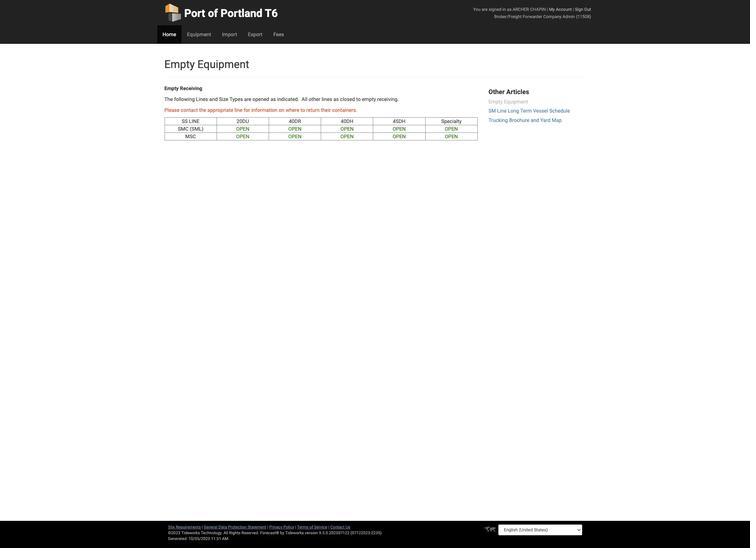 Task type: describe. For each thing, give the bounding box(es) containing it.
size
[[219, 96, 229, 102]]

sign out link
[[576, 7, 592, 12]]

protection
[[228, 525, 247, 530]]

sign
[[576, 7, 584, 12]]

1 vertical spatial equipment
[[198, 58, 250, 71]]

| left sign
[[574, 7, 575, 12]]

tideworks
[[286, 531, 304, 536]]

9.5.0.202307122
[[319, 531, 350, 536]]

by
[[280, 531, 285, 536]]

20du
[[237, 118, 249, 124]]

0 horizontal spatial and
[[210, 96, 218, 102]]

fees
[[274, 32, 284, 37]]

archer
[[513, 7, 530, 12]]

(11508)
[[577, 14, 592, 19]]

import button
[[217, 25, 243, 43]]

requirements
[[176, 525, 201, 530]]

you are signed in as archer chapin | my account | sign out broker/freight forwarder company admin (11508)
[[474, 7, 592, 19]]

opened
[[253, 96, 270, 102]]

smc
[[178, 126, 189, 132]]

40dh
[[341, 118, 354, 124]]

brochure
[[510, 117, 530, 123]]

line
[[189, 118, 200, 124]]

in
[[503, 7, 507, 12]]

equipment button
[[182, 25, 217, 43]]

general
[[204, 525, 218, 530]]

schedule
[[550, 108, 571, 114]]

chapin
[[531, 7, 546, 12]]

smc (sml)
[[178, 126, 204, 132]]

map
[[552, 117, 562, 123]]

vessel
[[534, 108, 549, 114]]

empty equipment
[[165, 58, 250, 71]]

export
[[248, 32, 263, 37]]

as inside the you are signed in as archer chapin | my account | sign out broker/freight forwarder company admin (11508)
[[508, 7, 512, 12]]

contact us link
[[331, 525, 351, 530]]

line
[[498, 108, 507, 114]]

all inside site requirements | general data protection statement | privacy policy | terms of service | contact us ©2023 tideworks technology. all rights reserved. forecast® by tideworks version 9.5.0.202307122 (07122023-2235) generated: 10/05/2023 11:31 am
[[224, 531, 228, 536]]

forwarder
[[523, 14, 543, 19]]

1 horizontal spatial as
[[334, 96, 339, 102]]

please contact the appropriate line for information on where to return their containers.
[[165, 107, 358, 113]]

you
[[474, 7, 481, 12]]

11:31
[[211, 537, 221, 541]]

©2023 tideworks
[[168, 531, 200, 536]]

privacy
[[270, 525, 283, 530]]

equipment inside other articles empty equipment sm line long term vessel schedule trucking brochure and yard map
[[505, 99, 529, 105]]

closed
[[340, 96, 355, 102]]

other articles empty equipment sm line long term vessel schedule trucking brochure and yard map
[[489, 88, 571, 123]]

specialty
[[442, 118, 462, 124]]

ss line
[[182, 118, 200, 124]]

trucking brochure and yard map link
[[489, 117, 562, 123]]

45dh
[[393, 118, 406, 124]]

terms
[[297, 525, 309, 530]]

please
[[165, 107, 180, 113]]

on
[[279, 107, 285, 113]]

| up forecast®
[[268, 525, 269, 530]]

contact
[[331, 525, 345, 530]]

service
[[315, 525, 328, 530]]

are inside the you are signed in as archer chapin | my account | sign out broker/freight forwarder company admin (11508)
[[482, 7, 488, 12]]

for
[[244, 107, 250, 113]]

of inside site requirements | general data protection statement | privacy policy | terms of service | contact us ©2023 tideworks technology. all rights reserved. forecast® by tideworks version 9.5.0.202307122 (07122023-2235) generated: 10/05/2023 11:31 am
[[310, 525, 314, 530]]

empty for empty receiving
[[165, 85, 179, 91]]

the
[[165, 96, 173, 102]]

1 vertical spatial to
[[301, 107, 305, 113]]

rights
[[229, 531, 241, 536]]

terms of service link
[[297, 525, 328, 530]]

broker/freight
[[495, 14, 522, 19]]

account
[[556, 7, 572, 12]]

am
[[222, 537, 229, 541]]

the following lines and size types are opened as indicated.  all other lines as closed to empty receiving.
[[165, 96, 399, 102]]

export button
[[243, 25, 268, 43]]



Task type: locate. For each thing, give the bounding box(es) containing it.
portland
[[221, 7, 263, 20]]

as right in
[[508, 7, 512, 12]]

2 vertical spatial equipment
[[505, 99, 529, 105]]

contact
[[181, 107, 198, 113]]

admin
[[563, 14, 576, 19]]

are right you
[[482, 7, 488, 12]]

msc
[[185, 134, 196, 139]]

| left general
[[202, 525, 203, 530]]

statement
[[248, 525, 267, 530]]

as right 'opened' at top left
[[271, 96, 276, 102]]

version
[[305, 531, 318, 536]]

| up 9.5.0.202307122
[[329, 525, 330, 530]]

2 horizontal spatial as
[[508, 7, 512, 12]]

us
[[346, 525, 351, 530]]

1 vertical spatial are
[[244, 96, 252, 102]]

articles
[[507, 88, 530, 96]]

company
[[544, 14, 562, 19]]

my account link
[[550, 7, 572, 12]]

0 horizontal spatial of
[[208, 7, 218, 20]]

as right lines
[[334, 96, 339, 102]]

other
[[309, 96, 321, 102]]

equipment inside equipment dropdown button
[[187, 32, 211, 37]]

empty up 'empty receiving'
[[165, 58, 195, 71]]

receiving.
[[378, 96, 399, 102]]

equipment
[[187, 32, 211, 37], [198, 58, 250, 71], [505, 99, 529, 105]]

are
[[482, 7, 488, 12], [244, 96, 252, 102]]

other
[[489, 88, 505, 96]]

|
[[548, 7, 549, 12], [574, 7, 575, 12], [202, 525, 203, 530], [268, 525, 269, 530], [296, 525, 297, 530], [329, 525, 330, 530]]

all
[[302, 96, 308, 102], [224, 531, 228, 536]]

0 horizontal spatial to
[[301, 107, 305, 113]]

1 vertical spatial of
[[310, 525, 314, 530]]

equipment down port
[[187, 32, 211, 37]]

0 horizontal spatial as
[[271, 96, 276, 102]]

technology.
[[201, 531, 223, 536]]

the
[[199, 107, 206, 113]]

to left empty
[[357, 96, 361, 102]]

site requirements link
[[168, 525, 201, 530]]

all left other
[[302, 96, 308, 102]]

1 horizontal spatial to
[[357, 96, 361, 102]]

my
[[550, 7, 555, 12]]

privacy policy link
[[270, 525, 295, 530]]

(sml)
[[190, 126, 204, 132]]

of up version
[[310, 525, 314, 530]]

reserved.
[[242, 531, 260, 536]]

empty
[[165, 58, 195, 71], [165, 85, 179, 91], [489, 99, 503, 105]]

1 horizontal spatial of
[[310, 525, 314, 530]]

port
[[184, 7, 205, 20]]

1 horizontal spatial all
[[302, 96, 308, 102]]

empty up sm
[[489, 99, 503, 105]]

0 vertical spatial of
[[208, 7, 218, 20]]

empty for empty equipment
[[165, 58, 195, 71]]

ss
[[182, 118, 188, 124]]

1 horizontal spatial are
[[482, 7, 488, 12]]

| up tideworks
[[296, 525, 297, 530]]

their
[[321, 107, 331, 113]]

equipment up long
[[505, 99, 529, 105]]

generated:
[[168, 537, 188, 541]]

empty receiving
[[165, 85, 203, 91]]

0 vertical spatial and
[[210, 96, 218, 102]]

out
[[585, 7, 592, 12]]

and inside other articles empty equipment sm line long term vessel schedule trucking brochure and yard map
[[531, 117, 540, 123]]

where
[[286, 107, 300, 113]]

containers.
[[333, 107, 358, 113]]

information
[[252, 107, 278, 113]]

sm line long term vessel schedule link
[[489, 108, 571, 114]]

port of portland t6 link
[[165, 0, 278, 25]]

and left size
[[210, 96, 218, 102]]

receiving
[[180, 85, 203, 91]]

trucking
[[489, 117, 509, 123]]

| left my
[[548, 7, 549, 12]]

1 vertical spatial empty
[[165, 85, 179, 91]]

0 horizontal spatial are
[[244, 96, 252, 102]]

0 horizontal spatial all
[[224, 531, 228, 536]]

and left yard
[[531, 117, 540, 123]]

policy
[[284, 525, 295, 530]]

following
[[174, 96, 195, 102]]

1 vertical spatial and
[[531, 117, 540, 123]]

to
[[357, 96, 361, 102], [301, 107, 305, 113]]

0 vertical spatial equipment
[[187, 32, 211, 37]]

10/05/2023
[[189, 537, 210, 541]]

signed
[[489, 7, 502, 12]]

2235)
[[372, 531, 382, 536]]

site requirements | general data protection statement | privacy policy | terms of service | contact us ©2023 tideworks technology. all rights reserved. forecast® by tideworks version 9.5.0.202307122 (07122023-2235) generated: 10/05/2023 11:31 am
[[168, 525, 382, 541]]

empty up the
[[165, 85, 179, 91]]

forecast®
[[261, 531, 279, 536]]

home button
[[157, 25, 182, 43]]

(07122023-
[[351, 531, 372, 536]]

1 horizontal spatial and
[[531, 117, 540, 123]]

site
[[168, 525, 175, 530]]

0 vertical spatial empty
[[165, 58, 195, 71]]

0 vertical spatial all
[[302, 96, 308, 102]]

yard
[[541, 117, 551, 123]]

open
[[236, 126, 250, 132], [289, 126, 302, 132], [341, 126, 354, 132], [393, 126, 406, 132], [445, 126, 459, 132], [236, 134, 250, 139], [289, 134, 302, 139], [341, 134, 354, 139], [393, 134, 406, 139], [445, 134, 459, 139]]

as
[[508, 7, 512, 12], [271, 96, 276, 102], [334, 96, 339, 102]]

all up 'am'
[[224, 531, 228, 536]]

2 vertical spatial empty
[[489, 99, 503, 105]]

general data protection statement link
[[204, 525, 267, 530]]

return
[[307, 107, 320, 113]]

of right port
[[208, 7, 218, 20]]

equipment down import
[[198, 58, 250, 71]]

empty inside other articles empty equipment sm line long term vessel schedule trucking brochure and yard map
[[489, 99, 503, 105]]

sm
[[489, 108, 497, 114]]

are up for
[[244, 96, 252, 102]]

to left return
[[301, 107, 305, 113]]

lines
[[196, 96, 208, 102]]

t6
[[265, 7, 278, 20]]

lines
[[322, 96, 333, 102]]

0 vertical spatial are
[[482, 7, 488, 12]]

data
[[219, 525, 227, 530]]

0 vertical spatial to
[[357, 96, 361, 102]]

1 vertical spatial all
[[224, 531, 228, 536]]

fees button
[[268, 25, 290, 43]]

empty
[[362, 96, 376, 102]]

line
[[235, 107, 243, 113]]



Task type: vqa. For each thing, say whether or not it's contained in the screenshot.


